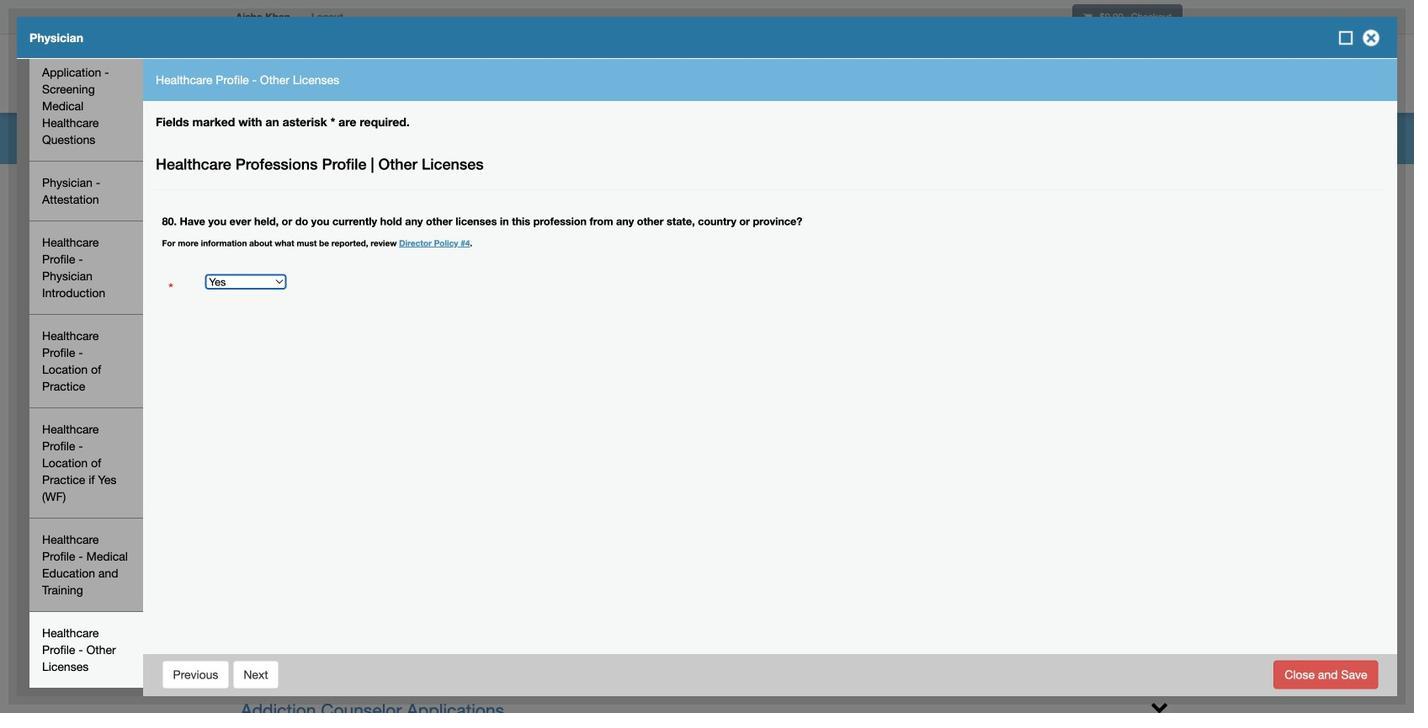 Task type: locate. For each thing, give the bounding box(es) containing it.
None button
[[162, 661, 229, 689], [233, 661, 279, 689], [1274, 661, 1379, 689], [162, 661, 229, 689], [233, 661, 279, 689], [1274, 661, 1379, 689]]

maximize/minimize image
[[1338, 29, 1355, 46]]



Task type: describe. For each thing, give the bounding box(es) containing it.
close window image
[[1358, 24, 1385, 51]]



Task type: vqa. For each thing, say whether or not it's contained in the screenshot.
Maximize/Minimize 'icon'
yes



